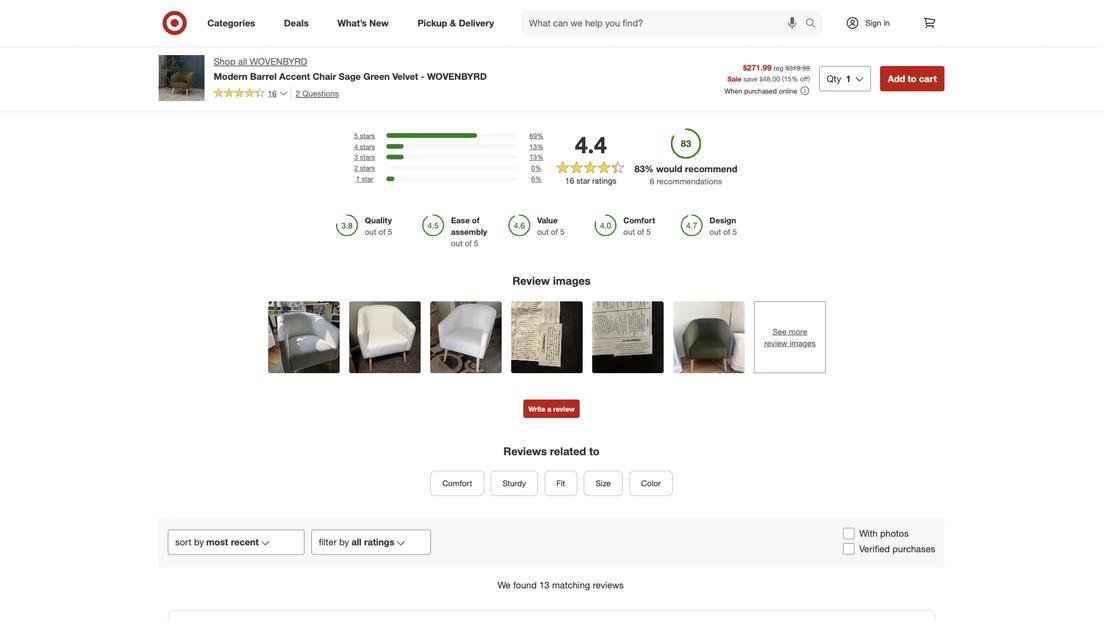 Task type: locate. For each thing, give the bounding box(es) containing it.
images
[[553, 274, 591, 287], [790, 338, 816, 348]]

with
[[859, 528, 878, 539]]

0 vertical spatial ratings
[[592, 176, 617, 186]]

star
[[362, 175, 373, 183], [576, 176, 590, 186]]

modern
[[214, 71, 247, 82]]

-
[[421, 71, 425, 82]]

15
[[784, 74, 792, 83]]

% for 5 stars
[[537, 131, 544, 140]]

1 vertical spatial all
[[351, 537, 361, 548]]

review images
[[512, 274, 591, 287]]

of down comfort
[[637, 227, 644, 237]]

stars down the 5 stars
[[360, 142, 375, 151]]

images right review
[[553, 274, 591, 287]]

0 vertical spatial all
[[238, 56, 247, 67]]

1 horizontal spatial 16
[[565, 176, 574, 186]]

review inside the see more review images
[[764, 338, 787, 348]]

qty 1
[[827, 73, 851, 84]]

sponsored up 'categories' link at the left
[[165, 1, 199, 9]]

of inside comfort out of 5
[[637, 227, 644, 237]]

by for sort by
[[194, 537, 204, 548]]

0 horizontal spatial star
[[362, 175, 373, 183]]

0 horizontal spatial sponsored link
[[165, 0, 260, 9]]

of up assembly
[[472, 215, 480, 225]]

guest review image 6 of 8, zoom in image
[[673, 302, 745, 373]]

13 % down 69 %
[[529, 142, 544, 151]]

1 horizontal spatial sponsored
[[751, 2, 785, 11]]

13 right found
[[539, 580, 550, 591]]

of
[[472, 215, 480, 225], [379, 227, 386, 237], [551, 227, 558, 237], [637, 227, 644, 237], [723, 227, 730, 237], [465, 238, 472, 248]]

1 13 % from the top
[[529, 142, 544, 151]]

1 vertical spatial 13
[[529, 153, 537, 162]]

0 %
[[531, 164, 542, 172]]

stars
[[360, 131, 375, 140], [360, 142, 375, 151], [360, 153, 375, 162], [360, 164, 375, 172]]

13 % for 4 stars
[[529, 142, 544, 151]]

1 horizontal spatial by
[[339, 537, 349, 548]]

of down assembly
[[465, 238, 472, 248]]

images down more on the right of page
[[790, 338, 816, 348]]

filter
[[319, 537, 337, 548]]

out down comfort
[[623, 227, 635, 237]]

3 stars from the top
[[360, 153, 375, 162]]

image of modern barrel accent chair sage green velvet - wovenbyrd image
[[159, 55, 205, 101]]

reviews
[[503, 445, 547, 458]]

sponsored link up categories
[[165, 0, 260, 9]]

review right a
[[553, 405, 575, 413]]

stars up 2 stars
[[360, 153, 375, 162]]

photos
[[880, 528, 909, 539]]

1 horizontal spatial images
[[790, 338, 816, 348]]

0 horizontal spatial 2
[[296, 88, 300, 98]]

stars up 4 stars
[[360, 131, 375, 140]]

out down assembly
[[451, 238, 463, 248]]

1 vertical spatial 2
[[354, 164, 358, 172]]

16 down "barrel"
[[268, 88, 277, 98]]

all
[[238, 56, 247, 67], [351, 537, 361, 548]]

ratings right filter
[[364, 537, 394, 548]]

13 % up 0 %
[[529, 153, 544, 162]]

out inside comfort out of 5
[[623, 227, 635, 237]]

5 for quality out of 5
[[388, 227, 392, 237]]

5 inside comfort out of 5
[[646, 227, 651, 237]]

16 star ratings
[[565, 176, 617, 186]]

3 stars
[[354, 153, 375, 162]]

guest review image 2 of 8, zoom in image
[[349, 302, 421, 373]]

% inside '83 % would recommend 6 recommendations'
[[645, 163, 654, 174]]

2 down 3
[[354, 164, 358, 172]]

sort by most recent
[[175, 537, 259, 548]]

by right filter
[[339, 537, 349, 548]]

1 horizontal spatial ratings
[[592, 176, 617, 186]]

1 horizontal spatial to
[[908, 73, 917, 84]]

design out of 5
[[710, 215, 737, 237]]

3
[[354, 153, 358, 162]]

1 horizontal spatial sponsored link
[[751, 0, 846, 11]]

sponsored link
[[165, 0, 260, 9], [751, 0, 846, 11]]

recommendations
[[657, 176, 722, 186]]

0 horizontal spatial wovenbyrd
[[250, 56, 307, 67]]

1 vertical spatial wovenbyrd
[[427, 71, 487, 82]]

pickup & delivery link
[[408, 10, 508, 36]]

related
[[550, 445, 586, 458]]

13 for 3 stars
[[529, 153, 537, 162]]

review down see
[[764, 338, 787, 348]]

0 horizontal spatial by
[[194, 537, 204, 548]]

2 13 % from the top
[[529, 153, 544, 162]]

add
[[888, 73, 905, 84]]

fit button
[[545, 471, 577, 496]]

2 down accent
[[296, 88, 300, 98]]

1 vertical spatial 16
[[565, 176, 574, 186]]

5 stars
[[354, 131, 375, 140]]

5 down the design
[[733, 227, 737, 237]]

2 sponsored link from the left
[[751, 0, 846, 11]]

13 %
[[529, 142, 544, 151], [529, 153, 544, 162]]

search button
[[800, 10, 828, 38]]

2 questions
[[296, 88, 339, 98]]

13 up 0
[[529, 153, 537, 162]]

sponsored link up search
[[751, 0, 846, 11]]

star down 2 stars
[[362, 175, 373, 183]]

0 horizontal spatial 16
[[268, 88, 277, 98]]

6 down 0
[[531, 175, 535, 183]]

13 for 4 stars
[[529, 142, 537, 151]]

0 vertical spatial 13
[[529, 142, 537, 151]]

of inside quality out of 5
[[379, 227, 386, 237]]

of for design out of 5
[[723, 227, 730, 237]]

recent
[[231, 537, 259, 548]]

categories
[[207, 17, 255, 28]]

wovenbyrd up "barrel"
[[250, 56, 307, 67]]

1 horizontal spatial 1
[[846, 73, 851, 84]]

star for 1
[[362, 175, 373, 183]]

4.4
[[575, 131, 607, 159]]

0 vertical spatial 16
[[268, 88, 277, 98]]

sponsored left search button
[[751, 2, 785, 11]]

new
[[369, 17, 389, 28]]

out inside design out of 5
[[710, 227, 721, 237]]

star down "4.4"
[[576, 176, 590, 186]]

of down the design
[[723, 227, 730, 237]]

by right sort
[[194, 537, 204, 548]]

off
[[800, 74, 808, 83]]

size button
[[584, 471, 623, 496]]

1 right "qty"
[[846, 73, 851, 84]]

69
[[529, 131, 537, 140]]

found
[[513, 580, 537, 591]]

of inside design out of 5
[[723, 227, 730, 237]]

size
[[596, 478, 611, 489]]

to right related
[[589, 445, 600, 458]]

6
[[531, 175, 535, 183], [650, 176, 654, 186]]

0 horizontal spatial review
[[553, 405, 575, 413]]

5 up review images
[[560, 227, 565, 237]]

assembly
[[451, 227, 487, 237]]

5 inside ease of assembly out of 5
[[474, 238, 479, 248]]

5 down assembly
[[474, 238, 479, 248]]

0 horizontal spatial 1
[[356, 175, 360, 183]]

write a review
[[528, 405, 575, 413]]

16 right the 6 %
[[565, 176, 574, 186]]

color button
[[629, 471, 672, 496]]

83 % would recommend 6 recommendations
[[635, 163, 737, 186]]

13 down 69
[[529, 142, 537, 151]]

1 vertical spatial review
[[553, 405, 575, 413]]

5 down comfort
[[646, 227, 651, 237]]

out inside the value out of 5
[[537, 227, 549, 237]]

16
[[268, 88, 277, 98], [565, 176, 574, 186]]

stars for 2 stars
[[360, 164, 375, 172]]

most
[[206, 537, 228, 548]]

of inside the value out of 5
[[551, 227, 558, 237]]

1 horizontal spatial star
[[576, 176, 590, 186]]

sort
[[175, 537, 192, 548]]

stars for 5 stars
[[360, 131, 375, 140]]

matching
[[552, 580, 590, 591]]

6 left recommendations
[[650, 176, 654, 186]]

when
[[724, 86, 742, 95]]

)
[[808, 74, 810, 83]]

0 horizontal spatial 6
[[531, 175, 535, 183]]

guest review image 4 of 8, zoom in image
[[511, 302, 583, 373]]

4 stars from the top
[[360, 164, 375, 172]]

1 stars from the top
[[360, 131, 375, 140]]

of down value
[[551, 227, 558, 237]]

0 vertical spatial review
[[764, 338, 787, 348]]

5 inside quality out of 5
[[388, 227, 392, 237]]

5 inside the value out of 5
[[560, 227, 565, 237]]

by
[[194, 537, 204, 548], [339, 537, 349, 548]]

0 horizontal spatial sponsored
[[165, 1, 199, 9]]

1 vertical spatial to
[[589, 445, 600, 458]]

1 by from the left
[[194, 537, 204, 548]]

2 stars from the top
[[360, 142, 375, 151]]

0 horizontal spatial all
[[238, 56, 247, 67]]

write
[[528, 405, 545, 413]]

categories link
[[198, 10, 270, 36]]

guest review image 5 of 8, zoom in image
[[592, 302, 664, 373]]

of down quality
[[379, 227, 386, 237]]

purchases
[[893, 544, 935, 555]]

to right add
[[908, 73, 917, 84]]

to
[[908, 73, 917, 84], [589, 445, 600, 458]]

1 horizontal spatial review
[[764, 338, 787, 348]]

by for filter by
[[339, 537, 349, 548]]

4 stars
[[354, 142, 375, 151]]

0 horizontal spatial ratings
[[364, 537, 394, 548]]

5 inside design out of 5
[[733, 227, 737, 237]]

% inside $271.99 reg $319.99 sale save $ 48.00 ( 15 % off )
[[792, 74, 798, 83]]

1 down 2 stars
[[356, 175, 360, 183]]

out
[[365, 227, 376, 237], [537, 227, 549, 237], [623, 227, 635, 237], [710, 227, 721, 237], [451, 238, 463, 248]]

0 vertical spatial images
[[553, 274, 591, 287]]

would
[[656, 163, 682, 174]]

sponsored
[[165, 1, 199, 9], [751, 2, 785, 11]]

0 vertical spatial 13 %
[[529, 142, 544, 151]]

out down quality
[[365, 227, 376, 237]]

search
[[800, 18, 828, 30]]

of for value out of 5
[[551, 227, 558, 237]]

1 vertical spatial 13 %
[[529, 153, 544, 162]]

0 vertical spatial 2
[[296, 88, 300, 98]]

verified purchases
[[859, 544, 935, 555]]

stars up 1 star
[[360, 164, 375, 172]]

1 vertical spatial ratings
[[364, 537, 394, 548]]

when purchased online
[[724, 86, 797, 95]]

1 vertical spatial images
[[790, 338, 816, 348]]

star for 16
[[576, 176, 590, 186]]

5 for design out of 5
[[733, 227, 737, 237]]

sign
[[865, 18, 881, 28]]

%
[[792, 74, 798, 83], [537, 131, 544, 140], [537, 142, 544, 151], [537, 153, 544, 162], [645, 163, 654, 174], [535, 164, 542, 172], [535, 175, 542, 183]]

% for 4 stars
[[537, 142, 544, 151]]

2
[[296, 88, 300, 98], [354, 164, 358, 172]]

1 horizontal spatial 6
[[650, 176, 654, 186]]

1 horizontal spatial 2
[[354, 164, 358, 172]]

all right 'shop'
[[238, 56, 247, 67]]

purchased
[[744, 86, 777, 95]]

out inside ease of assembly out of 5
[[451, 238, 463, 248]]

review for see more review images
[[764, 338, 787, 348]]

5 down quality
[[388, 227, 392, 237]]

images inside the see more review images
[[790, 338, 816, 348]]

all inside shop all wovenbyrd modern barrel accent chair sage green velvet - wovenbyrd
[[238, 56, 247, 67]]

ratings down "4.4"
[[592, 176, 617, 186]]

wovenbyrd right - at left top
[[427, 71, 487, 82]]

all right filter
[[351, 537, 361, 548]]

out down the design
[[710, 227, 721, 237]]

shop all wovenbyrd modern barrel accent chair sage green velvet - wovenbyrd
[[214, 56, 487, 82]]

out down value
[[537, 227, 549, 237]]

out inside quality out of 5
[[365, 227, 376, 237]]

0 vertical spatial to
[[908, 73, 917, 84]]

quality out of 5
[[365, 215, 392, 237]]

out for design out of 5
[[710, 227, 721, 237]]

2 by from the left
[[339, 537, 349, 548]]



Task type: vqa. For each thing, say whether or not it's contained in the screenshot.
This
no



Task type: describe. For each thing, give the bounding box(es) containing it.
2 for 2 questions
[[296, 88, 300, 98]]

% for 1 star
[[535, 175, 542, 183]]

deals link
[[274, 10, 323, 36]]

accent
[[279, 71, 310, 82]]

0 horizontal spatial to
[[589, 445, 600, 458]]

$271.99 reg $319.99 sale save $ 48.00 ( 15 % off )
[[727, 62, 810, 83]]

velvet
[[392, 71, 418, 82]]

add to cart button
[[880, 66, 944, 91]]

quality
[[365, 215, 392, 225]]

we
[[498, 580, 511, 591]]

comfort
[[623, 215, 655, 225]]

reviews
[[593, 580, 624, 591]]

5 up the 4
[[354, 131, 358, 140]]

$
[[759, 74, 763, 83]]

5 for comfort out of 5
[[646, 227, 651, 237]]

0
[[531, 164, 535, 172]]

what's new link
[[328, 10, 403, 36]]

fit
[[556, 478, 565, 489]]

sale
[[727, 74, 741, 83]]

48.00
[[763, 74, 780, 83]]

1 vertical spatial 1
[[356, 175, 360, 183]]

sturdy
[[503, 478, 526, 489]]

see
[[773, 327, 787, 337]]

delivery
[[459, 17, 494, 28]]

0 vertical spatial wovenbyrd
[[250, 56, 307, 67]]

write a review button
[[523, 400, 580, 418]]

out for comfort out of 5
[[623, 227, 635, 237]]

pickup
[[417, 17, 447, 28]]

review
[[512, 274, 550, 287]]

16 for 16
[[268, 88, 277, 98]]

4
[[354, 142, 358, 151]]

sign in
[[865, 18, 890, 28]]

what's
[[337, 17, 367, 28]]

with photos
[[859, 528, 909, 539]]

guest review image 3 of 8, zoom in image
[[430, 302, 502, 373]]

green
[[363, 71, 390, 82]]

verified
[[859, 544, 890, 555]]

&
[[450, 17, 456, 28]]

% for 3 stars
[[537, 153, 544, 162]]

2 questions link
[[290, 87, 339, 100]]

filter by all ratings
[[319, 537, 394, 548]]

16 link
[[214, 87, 288, 101]]

1 star
[[356, 175, 373, 183]]

questions
[[302, 88, 339, 98]]

what's new
[[337, 17, 389, 28]]

6 inside '83 % would recommend 6 recommendations'
[[650, 176, 654, 186]]

review for write a review
[[553, 405, 575, 413]]

2 for 2 stars
[[354, 164, 358, 172]]

$319.99
[[786, 63, 810, 72]]

(
[[782, 74, 784, 83]]

reg
[[774, 63, 784, 72]]

qty
[[827, 73, 841, 84]]

0 horizontal spatial images
[[553, 274, 591, 287]]

With photos checkbox
[[843, 528, 855, 540]]

1 horizontal spatial wovenbyrd
[[427, 71, 487, 82]]

Verified purchases checkbox
[[843, 544, 855, 555]]

we found 13 matching reviews
[[498, 580, 624, 591]]

see more review images
[[764, 327, 816, 348]]

stars for 4 stars
[[360, 142, 375, 151]]

2 stars
[[354, 164, 375, 172]]

ease of assembly out of 5
[[451, 215, 487, 248]]

chair
[[313, 71, 336, 82]]

of for quality out of 5
[[379, 227, 386, 237]]

1 sponsored link from the left
[[165, 0, 260, 9]]

2 vertical spatial 13
[[539, 580, 550, 591]]

What can we help you find? suggestions appear below search field
[[522, 10, 808, 36]]

reviews related to
[[503, 445, 600, 458]]

of for comfort out of 5
[[637, 227, 644, 237]]

recommend
[[685, 163, 737, 174]]

6 %
[[531, 175, 542, 183]]

13 % for 3 stars
[[529, 153, 544, 162]]

69 %
[[529, 131, 544, 140]]

stars for 3 stars
[[360, 153, 375, 162]]

5 for value out of 5
[[560, 227, 565, 237]]

out for value out of 5
[[537, 227, 549, 237]]

% for 2 stars
[[535, 164, 542, 172]]

ease
[[451, 215, 470, 225]]

more
[[789, 327, 807, 337]]

design
[[710, 215, 736, 225]]

comfort button
[[431, 471, 484, 496]]

0 vertical spatial 1
[[846, 73, 851, 84]]

1 horizontal spatial all
[[351, 537, 361, 548]]

guest review image 1 of 8, zoom in image
[[268, 302, 340, 373]]

in
[[884, 18, 890, 28]]

see more review images button
[[754, 302, 826, 373]]

value out of 5
[[537, 215, 565, 237]]

cart
[[919, 73, 937, 84]]

barrel
[[250, 71, 277, 82]]

out for quality out of 5
[[365, 227, 376, 237]]

a
[[547, 405, 551, 413]]

color
[[641, 478, 661, 489]]

comfort
[[442, 478, 472, 489]]

comfort out of 5
[[623, 215, 655, 237]]

$271.99
[[743, 62, 772, 72]]

83
[[635, 163, 645, 174]]

shop
[[214, 56, 236, 67]]

deals
[[284, 17, 309, 28]]

sage
[[339, 71, 361, 82]]

to inside button
[[908, 73, 917, 84]]

16 for 16 star ratings
[[565, 176, 574, 186]]



